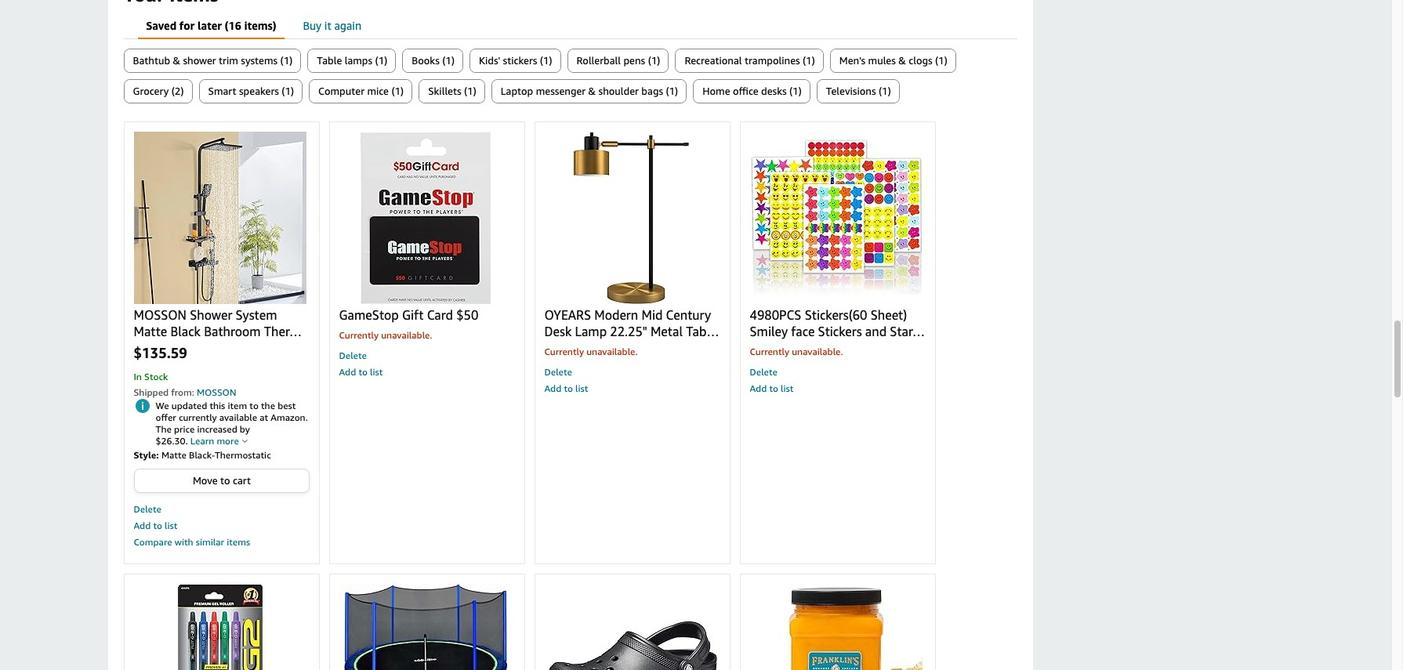 Task type: locate. For each thing, give the bounding box(es) containing it.
mice
[[367, 85, 389, 97]]

Add to list GameStop Gift Card $50 submit
[[339, 366, 383, 379]]

mosson
[[134, 308, 187, 323], [197, 386, 236, 398]]

0 horizontal spatial to
[[220, 474, 230, 487]]

4980pcs stickers(60 sheet) smiley face stickers and star stickers (random six styles) teachers, children and parents' reward stickers, children's handmade scrapbook decoration, opens in a new tab image
[[750, 132, 922, 304]]

Compare with similar items MOSSON Shower System Matte Black Bathroom Thermostatic Shower Faucet Set with Tub Spout,Shower Head,3 Functions Hand Sprayer,Bidet and Shelf Rain Outdoor Shower Fixtures Kit Wall Mounted submit
[[134, 536, 250, 549]]

price
[[174, 423, 195, 435]]

1 horizontal spatial &
[[588, 85, 596, 97]]

(1) right trampolines
[[803, 54, 815, 67]]

$26.30
[[156, 435, 186, 447]]

currently down smiley
[[750, 346, 789, 357]]

men's mules & clogs (1)
[[839, 54, 948, 67]]

computer
[[318, 85, 365, 97]]

later
[[198, 19, 222, 32]]

currently up delete gamestop gift card $50 submit
[[339, 329, 379, 341]]

Grocery (2) submit
[[124, 80, 192, 103]]

1 vertical spatial to
[[220, 474, 230, 487]]

2 horizontal spatial &
[[899, 54, 906, 67]]


            Move to cart
         MOSSON Shower System Matte Black Bathroom Thermostatic Shower Faucet Set with Tub Spout,Shower Head,3 Functions Hand Sprayer,Bidet and Shelf Rain Outdoor Shower Fixtures Kit Wall Mounted submit
[[134, 470, 308, 492]]

again
[[334, 19, 362, 32]]

shower
[[183, 54, 216, 67]]

Books (1) submit
[[403, 50, 462, 72]]

table
[[317, 54, 342, 67]]

items)
[[244, 19, 277, 32]]

unavailable. down face
[[792, 346, 843, 357]]

this
[[210, 400, 225, 412]]

Skillets (1) submit
[[419, 80, 484, 103]]

bathtub & shower trim systems (1)
[[133, 54, 293, 67]]

mosson up this on the left of the page
[[197, 386, 236, 398]]

oyears
[[544, 308, 591, 323]]

trampolines
[[745, 54, 800, 67]]

rollerball pens (1)
[[577, 54, 660, 67]]

the
[[261, 400, 275, 412]]

lamp
[[575, 324, 607, 340]]

currently inside 'oyears modern mid century desk lamp 22.25" metal tab… currently unavailable.'
[[544, 346, 584, 357]]

shipped
[[134, 386, 169, 398]]

recreational trampolines (1)
[[685, 54, 815, 67]]

Add to list 4980PCS Stickers(60 Sheet) Smiley face Stickers and Star Stickers (Random six Styles) Teachers, Children and Parents&#39; Reward Stickers, Children&#39;s Handmade Scrapbook Decoration submit
[[750, 382, 794, 395]]

0 vertical spatial to
[[250, 400, 259, 412]]

unavailable. down gift
[[381, 329, 432, 341]]

move
[[193, 474, 218, 487]]

messenger
[[536, 85, 586, 97]]

oyears modern mid century desk lamp 22.25" metal tab… link
[[544, 308, 720, 340]]

0 horizontal spatial mosson
[[134, 308, 187, 323]]

1 horizontal spatial mosson
[[197, 386, 236, 398]]

laptop messenger & shoulder bags (1)
[[501, 85, 678, 97]]

(1) right speakers
[[282, 85, 294, 97]]

black-
[[189, 449, 215, 461]]

televisions (1)
[[826, 85, 891, 97]]

franklin's gourmet popcorn butter flavored coconut oil - 30 oz- zero trans fat - vegan & gluten free movie theater popcorn butter oil, opens in a new tab image
[[750, 584, 922, 670]]

(1) down the mules
[[879, 85, 891, 97]]

to
[[250, 400, 259, 412], [220, 474, 230, 487]]

0 horizontal spatial unavailable.
[[381, 329, 432, 341]]

mosson shower system matte black bathroom thermostatic shower faucet set with tub spout,shower head,3 functions hand sprayer,bidet and shelf rain outdoor shower fixtures kit wall mounted, opens in a new tab image
[[134, 132, 306, 304]]

shower
[[190, 308, 232, 323]]

skillets
[[428, 85, 461, 97]]

4980pcs stickers(60 sheet) smiley face stickers and star… link
[[750, 308, 925, 340]]

Delete 4980PCS Stickers(60 Sheet) Smiley face Stickers and Star Stickers (Random six Styles) Teachers, Children and Parents&#39; Reward Stickers, Children&#39;s Handmade Scrapbook Decoration submit
[[750, 366, 778, 379]]

lamps
[[345, 54, 372, 67]]

books
[[412, 54, 440, 67]]

table lamps (1)
[[317, 54, 387, 67]]

more
[[217, 435, 239, 447]]

to inside we updated this item to the best offer currently available at amazon. the price increased by $26.30 .
[[250, 400, 259, 412]]

gift
[[402, 308, 424, 323]]

to left cart
[[220, 474, 230, 487]]

mules
[[868, 54, 896, 67]]

currently down desk
[[544, 346, 584, 357]]

& left the shower
[[173, 54, 180, 67]]

tab list
[[123, 14, 1017, 39]]

to left the
[[250, 400, 259, 412]]

(1) right bags
[[666, 85, 678, 97]]

oyears modern mid century desk lamp 22.25" metal table lamp nightstand bedside lamps gold and matte black for office bedroom study room living room reading(5w bulb included), opens in a new tab image
[[544, 132, 717, 304]]

Recreational trampolines (1) submit
[[676, 50, 823, 72]]

star…
[[890, 324, 925, 340]]

ther…
[[264, 324, 302, 340]]

increased
[[197, 423, 237, 435]]

mosson inside mosson shower system matte black bathroom ther… $135.59
[[134, 308, 187, 323]]

pilot, g2 premium gel roller pens, fine point 0.7 mm, assorted colors, pack of 5, opens in a new tab image
[[134, 584, 306, 670]]

unavailable. down "22.25""
[[587, 346, 638, 357]]

kids'
[[479, 54, 500, 67]]

popover image
[[243, 439, 248, 443]]

clogs
[[909, 54, 933, 67]]

best
[[278, 400, 296, 412]]

1 horizontal spatial currently
[[544, 346, 584, 357]]

currently
[[339, 329, 379, 341], [544, 346, 584, 357], [750, 346, 789, 357]]

‎matte
[[161, 449, 187, 461]]

currently
[[179, 412, 217, 423]]

for
[[179, 19, 195, 32]]

(1) right desks
[[789, 85, 802, 97]]

1 vertical spatial mosson
[[197, 386, 236, 398]]

1 horizontal spatial unavailable.
[[587, 346, 638, 357]]

Televisions (1) submit
[[817, 80, 899, 103]]

0 vertical spatial mosson
[[134, 308, 187, 323]]

22.25"
[[610, 324, 647, 340]]

metal
[[651, 324, 683, 340]]

0 horizontal spatial currently
[[339, 329, 379, 341]]

&
[[173, 54, 180, 67], [899, 54, 906, 67], [588, 85, 596, 97]]

(1) right the books
[[442, 54, 455, 67]]

we
[[156, 400, 169, 412]]

1 horizontal spatial to
[[250, 400, 259, 412]]

stickers
[[503, 54, 537, 67]]

bags
[[641, 85, 663, 97]]

grocery (2)
[[133, 85, 184, 97]]

item
[[228, 400, 247, 412]]

at
[[260, 412, 268, 423]]

Add to list OYEARS Modern Mid Century Desk Lamp 22.25&quot; Metal Table Lamp Nightstand Bedside Lamps Gold and Matte Black for Office Bedroom Study Room Living Room Reading(5W Bulb Included) submit
[[544, 382, 588, 395]]

unavailable. inside gamestop gift card $50 currently unavailable.
[[381, 329, 432, 341]]

buy
[[303, 19, 322, 32]]

& left clogs
[[899, 54, 906, 67]]

2 horizontal spatial unavailable.
[[792, 346, 843, 357]]

(1)
[[280, 54, 293, 67], [375, 54, 387, 67], [442, 54, 455, 67], [540, 54, 552, 67], [648, 54, 660, 67], [803, 54, 815, 67], [935, 54, 948, 67], [282, 85, 294, 97], [391, 85, 404, 97], [464, 85, 476, 97], [666, 85, 678, 97], [789, 85, 802, 97], [879, 85, 891, 97]]

mosson up matte
[[134, 308, 187, 323]]

unavailable.
[[381, 329, 432, 341], [587, 346, 638, 357], [792, 346, 843, 357]]

gamestop gift card $50 link
[[339, 308, 515, 324]]

Delete MOSSON Shower System Matte Black Bathroom Thermostatic Shower Faucet Set with Tub Spout,Shower Head,3 Functions Hand Sprayer,Bidet and Shelf Rain Outdoor Shower Fixtures Kit Wall Mounted submit
[[134, 503, 161, 516]]

2 horizontal spatial currently
[[750, 346, 789, 357]]

& left shoulder
[[588, 85, 596, 97]]



Task type: describe. For each thing, give the bounding box(es) containing it.
grocery
[[133, 85, 169, 97]]

face
[[791, 324, 815, 340]]

mosson link
[[197, 386, 236, 398]]

we updated this item to the best offer currently available at amazon. the price increased by $26.30 .
[[156, 400, 308, 447]]

gamestop gift card $50, opens in a new tab image
[[339, 132, 512, 304]]

gamestop
[[339, 308, 399, 323]]

Men's mules & clogs (1) submit
[[831, 50, 955, 72]]

zupapa no-gap design 16 15 14 12 10 8ft trampoline for kids with safety enclosure net outdoor backyards trampolines with non-slip ladder for children adults family,10ft, opens in a new tab image
[[339, 584, 512, 670]]

bathroom
[[204, 324, 261, 340]]

smart
[[208, 85, 236, 97]]

home office desks (1)
[[703, 85, 802, 97]]

in
[[134, 371, 142, 382]]

skillets (1)
[[428, 85, 476, 97]]

cart
[[233, 474, 251, 487]]

& for laptop messenger & shoulder bags (1)
[[588, 85, 596, 97]]

the
[[156, 423, 172, 435]]

smart speakers (1)
[[208, 85, 294, 97]]

& for men's mules & clogs (1)
[[899, 54, 906, 67]]

men's
[[839, 54, 866, 67]]

crocs unisex-adult classic clogs (best sellers), black, 6 men/8 women, opens in a new tab image
[[544, 584, 717, 670]]

(1) right lamps
[[375, 54, 387, 67]]

mosson inside "in stock shipped from: mosson"
[[197, 386, 236, 398]]

tab…
[[686, 324, 719, 340]]

$135.59
[[134, 344, 187, 361]]

Rollerball pens (1) submit
[[568, 50, 668, 72]]

move to cart
[[193, 474, 251, 487]]

available
[[219, 412, 257, 423]]

thermostatic
[[215, 449, 271, 461]]

stickers(60
[[805, 308, 867, 323]]

Delete GameStop Gift Card $50 submit
[[339, 350, 367, 362]]

pens
[[624, 54, 645, 67]]

speakers
[[239, 85, 279, 97]]

(1) right stickers
[[540, 54, 552, 67]]

and
[[865, 324, 887, 340]]

card
[[427, 308, 453, 323]]

style:
[[134, 449, 159, 461]]

learn more
[[188, 435, 239, 447]]

currently inside gamestop gift card $50 currently unavailable.
[[339, 329, 379, 341]]

computer mice (1)
[[318, 85, 404, 97]]

Computer mice (1) submit
[[310, 80, 412, 103]]

Kids' stickers (1) submit
[[470, 50, 560, 72]]

Laptop messenger & shoulder bags (1) submit
[[492, 80, 686, 103]]

matte
[[134, 324, 167, 340]]

unavailable. inside 4980pcs stickers(60 sheet) smiley face stickers and star… currently unavailable.
[[792, 346, 843, 357]]

updated
[[172, 400, 207, 412]]

.
[[186, 435, 188, 447]]

tab list containing saved for later (16 items)
[[123, 14, 1017, 39]]

books (1)
[[412, 54, 455, 67]]

amazon.
[[271, 412, 308, 423]]

offer
[[156, 412, 176, 423]]

4980pcs
[[750, 308, 801, 323]]

(1) right mice
[[391, 85, 404, 97]]

(1) right systems
[[280, 54, 293, 67]]

Add to list MOSSON Shower System Matte Black Bathroom Thermostatic Shower Faucet Set with Tub Spout,Shower Head,3 Functions Hand Sprayer,Bidet and Shelf Rain Outdoor Shower Fixtures Kit Wall Mounted submit
[[134, 520, 177, 532]]

home
[[703, 85, 730, 97]]

(2)
[[171, 85, 184, 97]]

modern
[[594, 308, 638, 323]]

Smart speakers (1) submit
[[200, 80, 302, 103]]

saved for later (16 items)
[[146, 19, 277, 32]]

mid
[[642, 308, 663, 323]]

it
[[324, 19, 331, 32]]

gamestop gift card $50 currently unavailable.
[[339, 308, 478, 341]]

mosson shower system matte black bathroom ther… link
[[134, 308, 309, 340]]

from:
[[171, 386, 194, 398]]

laptop
[[501, 85, 533, 97]]

(1) right pens
[[648, 54, 660, 67]]

desk
[[544, 324, 572, 340]]

Delete OYEARS Modern Mid Century Desk Lamp 22.25&quot; Metal Table Lamp Nightstand Bedside Lamps Gold and Matte Black for Office Bedroom Study Room Living Room Reading(5W Bulb Included) submit
[[544, 366, 572, 379]]

saved
[[146, 19, 177, 32]]

mosson shower system matte black bathroom ther… $135.59
[[134, 308, 302, 361]]

shoulder
[[599, 85, 639, 97]]

(16
[[225, 19, 241, 32]]

unavailable. inside 'oyears modern mid century desk lamp 22.25" metal tab… currently unavailable.'
[[587, 346, 638, 357]]

Bathtub & shower trim systems (1) submit
[[124, 50, 301, 72]]

sheet)
[[871, 308, 907, 323]]

stock
[[144, 371, 168, 382]]

trim
[[219, 54, 238, 67]]

kids' stickers (1)
[[479, 54, 552, 67]]

learn
[[190, 435, 214, 447]]

stickers
[[818, 324, 862, 340]]

century
[[666, 308, 711, 323]]

by
[[240, 423, 250, 435]]

(1) right skillets
[[464, 85, 476, 97]]

Table lamps (1) submit
[[308, 50, 395, 72]]

alert image
[[135, 399, 149, 413]]

(1) right clogs
[[935, 54, 948, 67]]

desks
[[761, 85, 787, 97]]

bathtub
[[133, 54, 170, 67]]

oyears modern mid century desk lamp 22.25" metal tab… currently unavailable.
[[544, 308, 719, 357]]

Home office desks (1) submit
[[694, 80, 810, 103]]

systems
[[241, 54, 278, 67]]

4980pcs stickers(60 sheet) smiley face stickers and star… currently unavailable.
[[750, 308, 925, 357]]

rollerball
[[577, 54, 621, 67]]

in stock shipped from: mosson
[[134, 371, 236, 398]]

0 horizontal spatial &
[[173, 54, 180, 67]]

style: ‎matte black-thermostatic
[[134, 449, 271, 461]]

currently inside 4980pcs stickers(60 sheet) smiley face stickers and star… currently unavailable.
[[750, 346, 789, 357]]

$50
[[456, 308, 478, 323]]



Task type: vqa. For each thing, say whether or not it's contained in the screenshot.
the right to
yes



